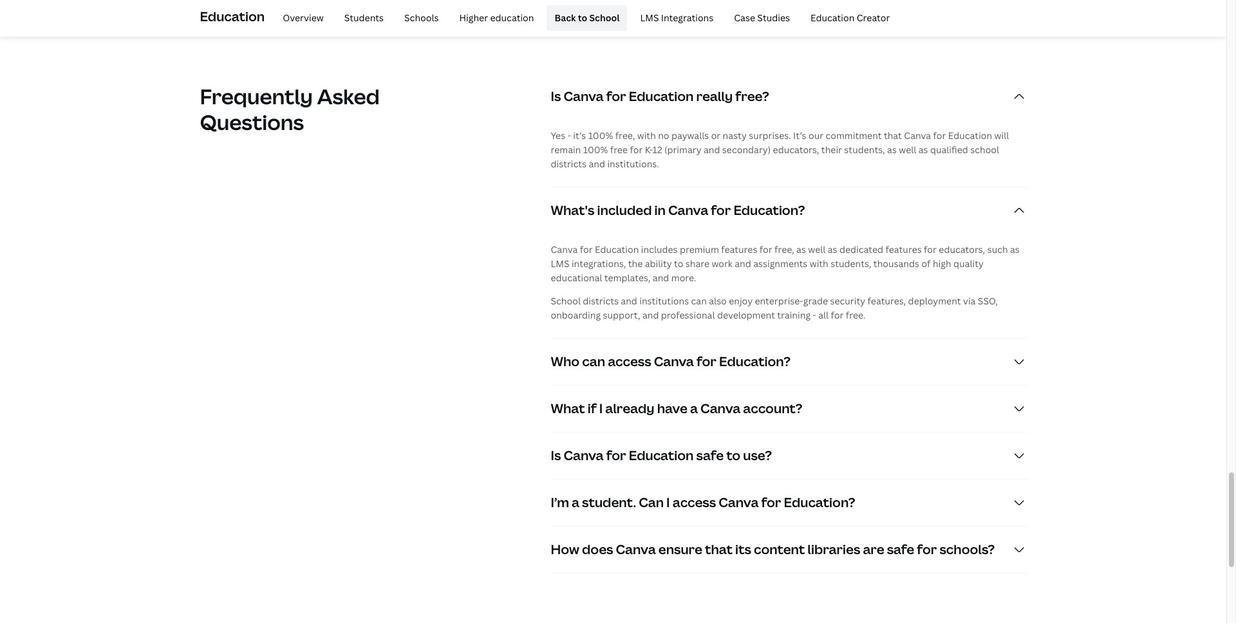 Task type: describe. For each thing, give the bounding box(es) containing it.
can
[[639, 494, 664, 511]]

all
[[819, 309, 829, 321]]

education inside yes - it's 100% free, with no paywalls or nasty surprises. it's our commitment that canva for education will remain 100% free for k-12 (primary and secondary) educators, their students, as well as qualified school districts and institutions.
[[949, 129, 993, 141]]

(primary
[[665, 143, 702, 156]]

i inside dropdown button
[[667, 494, 670, 511]]

dedicated
[[840, 243, 884, 255]]

that inside yes - it's 100% free, with no paywalls or nasty surprises. it's our commitment that canva for education will remain 100% free for k-12 (primary and secondary) educators, their students, as well as qualified school districts and institutions.
[[884, 129, 902, 141]]

safe inside dropdown button
[[697, 447, 724, 464]]

really
[[697, 87, 733, 105]]

2 features from the left
[[886, 243, 922, 255]]

via
[[964, 295, 976, 307]]

with inside canva for education includes premium features for free, as well as dedicated features for educators, such as lms integrations, the ability to share work and assignments with students, thousands of high quality educational templates, and more.
[[810, 257, 829, 270]]

menu bar containing overview
[[270, 5, 898, 31]]

lms integrations
[[641, 11, 714, 24]]

education? for who can access canva for education?
[[719, 353, 791, 370]]

how
[[551, 541, 580, 558]]

ability
[[645, 257, 672, 270]]

enjoy
[[729, 295, 753, 307]]

who
[[551, 353, 580, 370]]

school inside 'school districts and institutions can also enjoy enterprise-grade security features, deployment via sso, onboarding support, and professional development training - all for free.'
[[551, 295, 581, 307]]

surprises.
[[749, 129, 791, 141]]

for up of
[[924, 243, 937, 255]]

students, inside yes - it's 100% free, with no paywalls or nasty surprises. it's our commitment that canva for education will remain 100% free for k-12 (primary and secondary) educators, their students, as well as qualified school districts and institutions.
[[845, 143, 885, 156]]

free.
[[846, 309, 866, 321]]

is canva for education really free?
[[551, 87, 770, 105]]

grade
[[804, 295, 828, 307]]

educational
[[551, 272, 603, 284]]

free
[[610, 143, 628, 156]]

what's
[[551, 201, 595, 219]]

are
[[863, 541, 885, 558]]

if
[[588, 400, 597, 417]]

educators, inside canva for education includes premium features for free, as well as dedicated features for educators, such as lms integrations, the ability to share work and assignments with students, thousands of high quality educational templates, and more.
[[939, 243, 986, 255]]

in
[[655, 201, 666, 219]]

canva up it's
[[564, 87, 604, 105]]

commitment
[[826, 129, 882, 141]]

studies
[[758, 11, 790, 24]]

well inside canva for education includes premium features for free, as well as dedicated features for educators, such as lms integrations, the ability to share work and assignments with students, thousands of high quality educational templates, and more.
[[809, 243, 826, 255]]

1 features from the left
[[722, 243, 758, 255]]

secondary)
[[723, 143, 771, 156]]

canva inside canva for education includes premium features for free, as well as dedicated features for educators, such as lms integrations, the ability to share work and assignments with students, thousands of high quality educational templates, and more.
[[551, 243, 578, 255]]

for up "integrations,"
[[580, 243, 593, 255]]

higher education link
[[452, 5, 542, 31]]

back to school link
[[547, 5, 628, 31]]

what
[[551, 400, 585, 417]]

of
[[922, 257, 931, 270]]

nasty
[[723, 129, 747, 141]]

that inside "dropdown button"
[[705, 541, 733, 558]]

case
[[734, 11, 756, 24]]

schools
[[405, 11, 439, 24]]

sso,
[[978, 295, 998, 307]]

i'm
[[551, 494, 569, 511]]

more.
[[672, 272, 697, 284]]

higher education
[[460, 11, 534, 24]]

overview
[[283, 11, 324, 24]]

content
[[754, 541, 805, 558]]

its
[[736, 541, 752, 558]]

to inside canva for education includes premium features for free, as well as dedicated features for educators, such as lms integrations, the ability to share work and assignments with students, thousands of high quality educational templates, and more.
[[674, 257, 684, 270]]

back to school
[[555, 11, 620, 24]]

for left "k-"
[[630, 143, 643, 156]]

yes
[[551, 129, 566, 141]]

and down institutions
[[643, 309, 659, 321]]

onboarding
[[551, 309, 601, 321]]

for inside is canva for education really free? dropdown button
[[607, 87, 627, 105]]

i'm a student. can i access canva for education? button
[[551, 480, 1027, 526]]

and left institutions.
[[589, 158, 606, 170]]

does
[[582, 541, 613, 558]]

canva down if
[[564, 447, 604, 464]]

who can access canva for education? button
[[551, 339, 1027, 385]]

what if i already have a canva account?
[[551, 400, 803, 417]]

our
[[809, 129, 824, 141]]

it's
[[573, 129, 586, 141]]

no
[[658, 129, 670, 141]]

k-
[[645, 143, 653, 156]]

case studies link
[[727, 5, 798, 31]]

premium
[[680, 243, 719, 255]]

asked
[[317, 82, 380, 110]]

training
[[778, 309, 811, 321]]

frequently asked questions
[[200, 82, 380, 136]]

- inside 'school districts and institutions can also enjoy enterprise-grade security features, deployment via sso, onboarding support, and professional development training - all for free.'
[[813, 309, 817, 321]]

for up assignments
[[760, 243, 773, 255]]

questions
[[200, 108, 304, 136]]

0 vertical spatial 100%
[[589, 129, 613, 141]]

creator
[[857, 11, 890, 24]]

case studies
[[734, 11, 790, 24]]

for inside 'school districts and institutions can also enjoy enterprise-grade security features, deployment via sso, onboarding support, and professional development training - all for free.'
[[831, 309, 844, 321]]

students
[[344, 11, 384, 24]]

quality
[[954, 257, 984, 270]]

and down "ability"
[[653, 272, 669, 284]]

and right 'work'
[[735, 257, 752, 270]]

lms inside lms integrations link
[[641, 11, 659, 24]]

enterprise-
[[755, 295, 804, 307]]

support,
[[603, 309, 641, 321]]

student.
[[582, 494, 636, 511]]

have
[[657, 400, 688, 417]]

canva inside dropdown button
[[701, 400, 741, 417]]

remain
[[551, 143, 581, 156]]

a inside dropdown button
[[691, 400, 698, 417]]

education inside 'link'
[[811, 11, 855, 24]]

education
[[490, 11, 534, 24]]

canva inside yes - it's 100% free, with no paywalls or nasty surprises. it's our commitment that canva for education will remain 100% free for k-12 (primary and secondary) educators, their students, as well as qualified school districts and institutions.
[[905, 129, 932, 141]]

institutions.
[[608, 158, 659, 170]]

for inside 'what's included in canva for education?' dropdown button
[[711, 201, 731, 219]]

for inside i'm a student. can i access canva for education? dropdown button
[[762, 494, 782, 511]]

already
[[606, 400, 655, 417]]

school districts and institutions can also enjoy enterprise-grade security features, deployment via sso, onboarding support, and professional development training - all for free.
[[551, 295, 998, 321]]

paywalls
[[672, 129, 709, 141]]

development
[[717, 309, 775, 321]]

frequently
[[200, 82, 313, 110]]

1 vertical spatial access
[[673, 494, 716, 511]]

canva up its
[[719, 494, 759, 511]]

is canva for education safe to use? button
[[551, 433, 1027, 479]]

free?
[[736, 87, 770, 105]]

share
[[686, 257, 710, 270]]

schools link
[[397, 5, 447, 31]]

districts inside 'school districts and institutions can also enjoy enterprise-grade security features, deployment via sso, onboarding support, and professional development training - all for free.'
[[583, 295, 619, 307]]

is canva for education really free? button
[[551, 73, 1027, 120]]



Task type: locate. For each thing, give the bounding box(es) containing it.
1 horizontal spatial free,
[[775, 243, 795, 255]]

1 vertical spatial 100%
[[583, 143, 608, 156]]

with inside yes - it's 100% free, with no paywalls or nasty surprises. it's our commitment that canva for education will remain 100% free for k-12 (primary and secondary) educators, their students, as well as qualified school districts and institutions.
[[638, 129, 656, 141]]

1 horizontal spatial safe
[[887, 541, 915, 558]]

libraries
[[808, 541, 861, 558]]

0 horizontal spatial school
[[551, 295, 581, 307]]

canva up have
[[654, 353, 694, 370]]

integrations,
[[572, 257, 626, 270]]

canva right does
[[616, 541, 656, 558]]

-
[[568, 129, 571, 141], [813, 309, 817, 321]]

their
[[822, 143, 843, 156]]

i right if
[[600, 400, 603, 417]]

0 vertical spatial safe
[[697, 447, 724, 464]]

1 vertical spatial that
[[705, 541, 733, 558]]

0 vertical spatial districts
[[551, 158, 587, 170]]

also
[[709, 295, 727, 307]]

for inside is canva for education safe to use? dropdown button
[[607, 447, 627, 464]]

0 horizontal spatial -
[[568, 129, 571, 141]]

1 horizontal spatial school
[[590, 11, 620, 24]]

students link
[[337, 5, 392, 31]]

0 vertical spatial access
[[608, 353, 652, 370]]

1 vertical spatial free,
[[775, 243, 795, 255]]

menu bar
[[270, 5, 898, 31]]

0 vertical spatial -
[[568, 129, 571, 141]]

to inside is canva for education safe to use? dropdown button
[[727, 447, 741, 464]]

i'm a student. can i access canva for education?
[[551, 494, 856, 511]]

0 horizontal spatial to
[[578, 11, 588, 24]]

education? up assignments
[[734, 201, 805, 219]]

100%
[[589, 129, 613, 141], [583, 143, 608, 156]]

can inside 'school districts and institutions can also enjoy enterprise-grade security features, deployment via sso, onboarding support, and professional development training - all for free.'
[[692, 295, 707, 307]]

districts inside yes - it's 100% free, with no paywalls or nasty surprises. it's our commitment that canva for education will remain 100% free for k-12 (primary and secondary) educators, their students, as well as qualified school districts and institutions.
[[551, 158, 587, 170]]

back
[[555, 11, 576, 24]]

1 vertical spatial with
[[810, 257, 829, 270]]

will
[[995, 129, 1010, 141]]

districts up support,
[[583, 295, 619, 307]]

1 vertical spatial can
[[582, 353, 606, 370]]

features up thousands
[[886, 243, 922, 255]]

100% right it's
[[589, 129, 613, 141]]

0 vertical spatial i
[[600, 400, 603, 417]]

i inside dropdown button
[[600, 400, 603, 417]]

what if i already have a canva account? button
[[551, 386, 1027, 432]]

0 vertical spatial with
[[638, 129, 656, 141]]

well left qualified
[[899, 143, 917, 156]]

professional
[[661, 309, 715, 321]]

a right have
[[691, 400, 698, 417]]

2 vertical spatial to
[[727, 447, 741, 464]]

what's included in canva for education?
[[551, 201, 805, 219]]

can inside who can access canva for education? dropdown button
[[582, 353, 606, 370]]

thousands
[[874, 257, 920, 270]]

ensure
[[659, 541, 703, 558]]

school down select a quotation tab list
[[590, 11, 620, 24]]

educators, inside yes - it's 100% free, with no paywalls or nasty surprises. it's our commitment that canva for education will remain 100% free for k-12 (primary and secondary) educators, their students, as well as qualified school districts and institutions.
[[773, 143, 820, 156]]

is up i'm
[[551, 447, 561, 464]]

for up student. on the bottom of the page
[[607, 447, 627, 464]]

students,
[[845, 143, 885, 156], [831, 257, 872, 270]]

0 horizontal spatial access
[[608, 353, 652, 370]]

who can access canva for education?
[[551, 353, 791, 370]]

as
[[888, 143, 897, 156], [919, 143, 929, 156], [797, 243, 806, 255], [828, 243, 838, 255], [1011, 243, 1020, 255]]

lms up educational
[[551, 257, 570, 270]]

can up 'professional'
[[692, 295, 707, 307]]

1 vertical spatial districts
[[583, 295, 619, 307]]

1 horizontal spatial lms
[[641, 11, 659, 24]]

1 horizontal spatial a
[[691, 400, 698, 417]]

education creator
[[811, 11, 890, 24]]

0 vertical spatial students,
[[845, 143, 885, 156]]

100% down it's
[[583, 143, 608, 156]]

for
[[607, 87, 627, 105], [934, 129, 947, 141], [630, 143, 643, 156], [711, 201, 731, 219], [580, 243, 593, 255], [760, 243, 773, 255], [924, 243, 937, 255], [831, 309, 844, 321], [697, 353, 717, 370], [607, 447, 627, 464], [762, 494, 782, 511], [917, 541, 937, 558]]

is up the yes
[[551, 87, 561, 105]]

higher
[[460, 11, 488, 24]]

integrations
[[661, 11, 714, 24]]

1 vertical spatial education?
[[719, 353, 791, 370]]

1 horizontal spatial well
[[899, 143, 917, 156]]

lms inside canva for education includes premium features for free, as well as dedicated features for educators, such as lms integrations, the ability to share work and assignments with students, thousands of high quality educational templates, and more.
[[551, 257, 570, 270]]

1 horizontal spatial that
[[884, 129, 902, 141]]

free, inside canva for education includes premium features for free, as well as dedicated features for educators, such as lms integrations, the ability to share work and assignments with students, thousands of high quality educational templates, and more.
[[775, 243, 795, 255]]

1 horizontal spatial i
[[667, 494, 670, 511]]

yes - it's 100% free, with no paywalls or nasty surprises. it's our commitment that canva for education will remain 100% free for k-12 (primary and secondary) educators, their students, as well as qualified school districts and institutions.
[[551, 129, 1010, 170]]

for up free
[[607, 87, 627, 105]]

canva for education includes premium features for free, as well as dedicated features for educators, such as lms integrations, the ability to share work and assignments with students, thousands of high quality educational templates, and more.
[[551, 243, 1020, 284]]

2 horizontal spatial to
[[727, 447, 741, 464]]

to right back
[[578, 11, 588, 24]]

such
[[988, 243, 1008, 255]]

and up support,
[[621, 295, 638, 307]]

use?
[[744, 447, 772, 464]]

canva up qualified
[[905, 129, 932, 141]]

0 vertical spatial education?
[[734, 201, 805, 219]]

access up already
[[608, 353, 652, 370]]

education creator link
[[803, 5, 898, 31]]

education? down development
[[719, 353, 791, 370]]

0 vertical spatial that
[[884, 129, 902, 141]]

canva right have
[[701, 400, 741, 417]]

well
[[899, 143, 917, 156], [809, 243, 826, 255]]

1 vertical spatial -
[[813, 309, 817, 321]]

free, up assignments
[[775, 243, 795, 255]]

the
[[629, 257, 643, 270]]

for down 'professional'
[[697, 353, 717, 370]]

1 horizontal spatial to
[[674, 257, 684, 270]]

0 horizontal spatial free,
[[616, 129, 635, 141]]

2 is from the top
[[551, 447, 561, 464]]

with up "k-"
[[638, 129, 656, 141]]

2 vertical spatial education?
[[784, 494, 856, 511]]

is for is canva for education really free?
[[551, 87, 561, 105]]

is for is canva for education safe to use?
[[551, 447, 561, 464]]

free, inside yes - it's 100% free, with no paywalls or nasty surprises. it's our commitment that canva for education will remain 100% free for k-12 (primary and secondary) educators, their students, as well as qualified school districts and institutions.
[[616, 129, 635, 141]]

institutions
[[640, 295, 689, 307]]

0 horizontal spatial that
[[705, 541, 733, 558]]

with up grade
[[810, 257, 829, 270]]

how does canva ensure that its content libraries are safe for schools?
[[551, 541, 995, 558]]

1 vertical spatial educators,
[[939, 243, 986, 255]]

for up how does canva ensure that its content libraries are safe for schools?
[[762, 494, 782, 511]]

features
[[722, 243, 758, 255], [886, 243, 922, 255]]

- inside yes - it's 100% free, with no paywalls or nasty surprises. it's our commitment that canva for education will remain 100% free for k-12 (primary and secondary) educators, their students, as well as qualified school districts and institutions.
[[568, 129, 571, 141]]

a inside dropdown button
[[572, 494, 580, 511]]

1 horizontal spatial educators,
[[939, 243, 986, 255]]

or
[[712, 129, 721, 141]]

to up 'more.'
[[674, 257, 684, 270]]

schools?
[[940, 541, 995, 558]]

how does canva ensure that its content libraries are safe for schools? button
[[551, 527, 1027, 573]]

can right who
[[582, 353, 606, 370]]

0 vertical spatial well
[[899, 143, 917, 156]]

1 is from the top
[[551, 87, 561, 105]]

0 horizontal spatial i
[[600, 400, 603, 417]]

school inside 'link'
[[590, 11, 620, 24]]

and down or
[[704, 143, 720, 156]]

free, up free
[[616, 129, 635, 141]]

education? up the libraries
[[784, 494, 856, 511]]

1 horizontal spatial -
[[813, 309, 817, 321]]

to left use? on the right of page
[[727, 447, 741, 464]]

to
[[578, 11, 588, 24], [674, 257, 684, 270], [727, 447, 741, 464]]

for up qualified
[[934, 129, 947, 141]]

1 horizontal spatial with
[[810, 257, 829, 270]]

1 vertical spatial a
[[572, 494, 580, 511]]

0 vertical spatial is
[[551, 87, 561, 105]]

students, down commitment
[[845, 143, 885, 156]]

security
[[831, 295, 866, 307]]

safe left use? on the right of page
[[697, 447, 724, 464]]

1 vertical spatial is
[[551, 447, 561, 464]]

for inside who can access canva for education? dropdown button
[[697, 353, 717, 370]]

safe inside "dropdown button"
[[887, 541, 915, 558]]

for right all
[[831, 309, 844, 321]]

includes
[[641, 243, 678, 255]]

1 vertical spatial i
[[667, 494, 670, 511]]

school
[[971, 143, 1000, 156]]

deployment
[[909, 295, 961, 307]]

canva inside "dropdown button"
[[616, 541, 656, 558]]

for left schools?
[[917, 541, 937, 558]]

canva right in on the right of the page
[[669, 201, 709, 219]]

high
[[933, 257, 952, 270]]

lms
[[641, 11, 659, 24], [551, 257, 570, 270]]

assignments
[[754, 257, 808, 270]]

0 vertical spatial school
[[590, 11, 620, 24]]

educators,
[[773, 143, 820, 156], [939, 243, 986, 255]]

i right can
[[667, 494, 670, 511]]

school up onboarding
[[551, 295, 581, 307]]

1 vertical spatial students,
[[831, 257, 872, 270]]

well left dedicated
[[809, 243, 826, 255]]

- left it's
[[568, 129, 571, 141]]

0 vertical spatial free,
[[616, 129, 635, 141]]

a
[[691, 400, 698, 417], [572, 494, 580, 511]]

0 horizontal spatial features
[[722, 243, 758, 255]]

0 vertical spatial educators,
[[773, 143, 820, 156]]

1 vertical spatial to
[[674, 257, 684, 270]]

1 horizontal spatial features
[[886, 243, 922, 255]]

access right can
[[673, 494, 716, 511]]

0 vertical spatial to
[[578, 11, 588, 24]]

canva up educational
[[551, 243, 578, 255]]

0 horizontal spatial well
[[809, 243, 826, 255]]

included
[[597, 201, 652, 219]]

for inside the how does canva ensure that its content libraries are safe for schools? "dropdown button"
[[917, 541, 937, 558]]

0 horizontal spatial can
[[582, 353, 606, 370]]

and
[[704, 143, 720, 156], [589, 158, 606, 170], [735, 257, 752, 270], [653, 272, 669, 284], [621, 295, 638, 307], [643, 309, 659, 321]]

that left its
[[705, 541, 733, 558]]

safe right 'are'
[[887, 541, 915, 558]]

education? for what's included in canva for education?
[[734, 201, 805, 219]]

work
[[712, 257, 733, 270]]

12
[[653, 143, 663, 156]]

that right commitment
[[884, 129, 902, 141]]

education
[[200, 8, 265, 25], [811, 11, 855, 24], [629, 87, 694, 105], [949, 129, 993, 141], [595, 243, 639, 255], [629, 447, 694, 464]]

educators, up 'quality'
[[939, 243, 986, 255]]

students, inside canva for education includes premium features for free, as well as dedicated features for educators, such as lms integrations, the ability to share work and assignments with students, thousands of high quality educational templates, and more.
[[831, 257, 872, 270]]

to inside the back to school 'link'
[[578, 11, 588, 24]]

lms down select a quotation tab list
[[641, 11, 659, 24]]

is canva for education safe to use?
[[551, 447, 772, 464]]

school
[[590, 11, 620, 24], [551, 295, 581, 307]]

0 horizontal spatial a
[[572, 494, 580, 511]]

free,
[[616, 129, 635, 141], [775, 243, 795, 255]]

1 horizontal spatial access
[[673, 494, 716, 511]]

lms integrations link
[[633, 5, 722, 31]]

1 vertical spatial well
[[809, 243, 826, 255]]

features up 'work'
[[722, 243, 758, 255]]

what's included in canva for education? button
[[551, 187, 1027, 234]]

0 horizontal spatial educators,
[[773, 143, 820, 156]]

overview link
[[275, 5, 332, 31]]

0 vertical spatial lms
[[641, 11, 659, 24]]

0 horizontal spatial safe
[[697, 447, 724, 464]]

0 horizontal spatial with
[[638, 129, 656, 141]]

education inside canva for education includes premium features for free, as well as dedicated features for educators, such as lms integrations, the ability to share work and assignments with students, thousands of high quality educational templates, and more.
[[595, 243, 639, 255]]

canva
[[564, 87, 604, 105], [905, 129, 932, 141], [669, 201, 709, 219], [551, 243, 578, 255], [654, 353, 694, 370], [701, 400, 741, 417], [564, 447, 604, 464], [719, 494, 759, 511], [616, 541, 656, 558]]

districts
[[551, 158, 587, 170], [583, 295, 619, 307]]

1 horizontal spatial can
[[692, 295, 707, 307]]

students, down dedicated
[[831, 257, 872, 270]]

1 vertical spatial safe
[[887, 541, 915, 558]]

select a quotation tab list
[[343, 6, 884, 11]]

1 vertical spatial school
[[551, 295, 581, 307]]

- left all
[[813, 309, 817, 321]]

features,
[[868, 295, 906, 307]]

0 vertical spatial a
[[691, 400, 698, 417]]

0 vertical spatial can
[[692, 295, 707, 307]]

1 vertical spatial lms
[[551, 257, 570, 270]]

for up premium
[[711, 201, 731, 219]]

well inside yes - it's 100% free, with no paywalls or nasty surprises. it's our commitment that canva for education will remain 100% free for k-12 (primary and secondary) educators, their students, as well as qualified school districts and institutions.
[[899, 143, 917, 156]]

districts down remain at top left
[[551, 158, 587, 170]]

educators, down it's
[[773, 143, 820, 156]]

a right i'm
[[572, 494, 580, 511]]

0 horizontal spatial lms
[[551, 257, 570, 270]]



Task type: vqa. For each thing, say whether or not it's contained in the screenshot.
the rightmost a
yes



